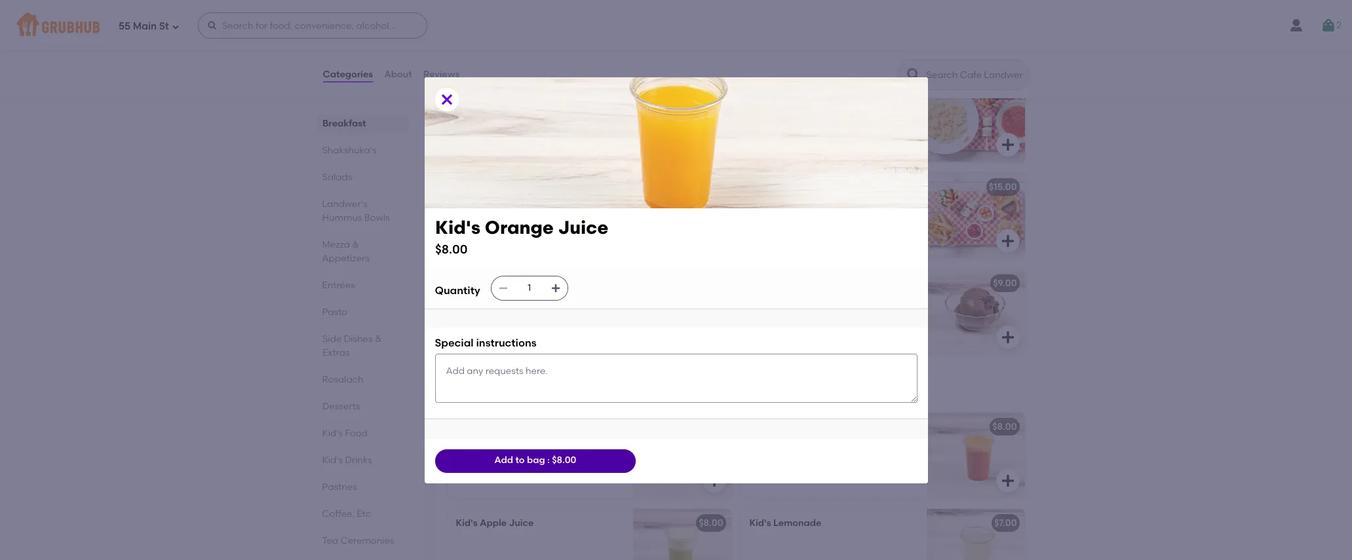 Task type: vqa. For each thing, say whether or not it's contained in the screenshot.
FOR RESTAURANTS link
no



Task type: describe. For each thing, give the bounding box(es) containing it.
landwer's
[[322, 199, 367, 210]]

pastries
[[322, 482, 357, 493]]

ceremonies
[[340, 536, 394, 547]]

tea
[[322, 536, 338, 547]]

cut for french
[[487, 213, 501, 225]]

kid's halloumi sticks image
[[633, 269, 731, 355]]

pasta tab
[[322, 305, 404, 319]]

mezza
[[322, 239, 350, 250]]

kid's left chicken
[[456, 182, 478, 193]]

Search Cafe Landwer search field
[[925, 69, 1026, 81]]

kid's pizza image
[[633, 77, 731, 162]]

mezza & appetizers
[[322, 239, 369, 264]]

shakshuka's
[[322, 145, 377, 156]]

a
[[609, 296, 615, 308]]

kid's apple juice image
[[633, 509, 731, 560]]

instructions
[[476, 337, 537, 350]]

pizza
[[480, 85, 503, 96]]

mezza & appetizers tab
[[322, 238, 404, 265]]

reviews
[[423, 69, 460, 80]]

0 vertical spatial food
[[483, 46, 518, 62]]

served inside fried halloumi cheese served with a side of vegetables
[[555, 296, 586, 308]]

mozzarella
[[532, 104, 580, 115]]

pasta with sauce of your choice: tomato, cream, butter, oil, rosé served with vegetables
[[750, 104, 897, 142]]

cream,
[[788, 117, 822, 128]]

2 button
[[1321, 14, 1342, 37]]

kid's sliders image
[[927, 173, 1025, 258]]

served inside pasta with sauce of your choice: tomato, cream, butter, oil, rosé served with vegetables
[[750, 130, 780, 142]]

tomato
[[456, 104, 490, 115]]

breakfast
[[322, 118, 366, 129]]

freshly for tomato
[[456, 117, 485, 128]]

$7.00
[[994, 518, 1017, 529]]

:
[[547, 455, 550, 466]]

bag
[[527, 455, 545, 466]]

vegetables
[[803, 130, 853, 142]]

halloumi
[[480, 296, 519, 308]]

kid's up reviews
[[445, 46, 480, 62]]

vegetables inside with french fries, ketchup,  and freshly cut vegetables
[[503, 213, 553, 225]]

about button
[[384, 51, 413, 98]]

ice cream (2 scoops) image
[[927, 269, 1025, 355]]

svg image up $7.00
[[1000, 473, 1016, 489]]

to
[[515, 455, 525, 466]]

svg image inside 2 button
[[1321, 18, 1337, 33]]

with inside tomato sauce & mozzarella with freshly cut vegetables
[[582, 104, 601, 115]]

side dishes & extras
[[322, 334, 382, 359]]

fries, inside with french fries, ketchup,  and freshly cut vegetables
[[511, 200, 532, 211]]

$9.00 button
[[742, 269, 1025, 355]]

special instructions
[[435, 337, 537, 350]]

Special instructions text field
[[435, 354, 917, 403]]

ketchup,
[[534, 200, 573, 211]]

kid's apple juice
[[456, 518, 534, 529]]

coffee, etc
[[322, 509, 371, 520]]

cheese
[[521, 296, 553, 308]]

and inside two mini hamburgers in sesame buns with french fries, ketchup and freshly cut vegetables
[[886, 213, 904, 225]]

salads
[[322, 172, 352, 183]]

kid's down special
[[445, 382, 480, 399]]

$8.00 button
[[742, 413, 1025, 498]]

choice:
[[863, 104, 897, 115]]

about
[[384, 69, 412, 80]]

sliders
[[773, 182, 803, 193]]

kid's sliders
[[750, 182, 803, 193]]

kid's carrot juice image
[[927, 413, 1025, 498]]

categories
[[323, 69, 373, 80]]

kid's pizza
[[456, 85, 503, 96]]

with inside pasta with sauce of your choice: tomato, cream, butter, oil, rosé served with vegetables
[[777, 104, 798, 115]]

kid's inside kid's orange juice $8.00
[[435, 216, 480, 238]]

extras
[[322, 347, 349, 359]]

kid's orange juice $8.00
[[435, 216, 608, 257]]

oil,
[[855, 117, 870, 128]]

chicken
[[480, 182, 517, 193]]

hummus
[[322, 212, 362, 224]]

kid's food tab
[[322, 427, 404, 440]]

reviews button
[[423, 51, 460, 98]]

lemonade
[[773, 518, 822, 529]]

in
[[847, 200, 855, 211]]

sauce inside tomato sauce & mozzarella with freshly cut vegetables
[[492, 104, 520, 115]]

mini
[[770, 200, 788, 211]]

pasta for pasta tab
[[322, 307, 348, 318]]

cut for sauce
[[487, 117, 501, 128]]

add to bag : $8.00
[[494, 455, 576, 466]]

etc
[[357, 509, 371, 520]]

$8.00 inside button
[[993, 421, 1017, 433]]

with inside with french fries, ketchup,  and freshly cut vegetables
[[456, 200, 476, 211]]

tea ceremonies
[[322, 536, 394, 547]]

sticks
[[522, 278, 549, 289]]

kid's up tomato,
[[750, 85, 771, 96]]

buns
[[750, 213, 771, 225]]

svg image inside main navigation navigation
[[172, 23, 179, 30]]

1 horizontal spatial kid's food
[[445, 46, 518, 62]]

desserts tab
[[322, 400, 404, 414]]

kid's up fried
[[456, 278, 478, 289]]

main
[[133, 20, 157, 32]]

$14.00
[[695, 182, 723, 193]]

landwer's hummus bowls
[[322, 199, 390, 224]]

with french fries, ketchup,  and freshly cut vegetables
[[456, 200, 593, 225]]

landwer's hummus bowls tab
[[322, 197, 404, 225]]

bowls
[[364, 212, 390, 224]]

kid's food inside kid's food "tab"
[[322, 428, 368, 439]]

apple
[[480, 518, 507, 529]]

Input item quantity number field
[[515, 277, 544, 300]]

& inside mezza & appetizers
[[352, 239, 359, 250]]

tomato,
[[750, 117, 786, 128]]

kid's inside tab
[[322, 455, 343, 466]]

with inside two mini hamburgers in sesame buns with french fries, ketchup and freshly cut vegetables
[[773, 213, 792, 225]]

your
[[841, 104, 860, 115]]

rosalach tab
[[322, 373, 404, 387]]

add
[[494, 455, 513, 466]]

butter,
[[824, 117, 853, 128]]

kid's inside "tab"
[[322, 428, 343, 439]]

kid's up tomato
[[456, 85, 478, 96]]

pasta for pasta with sauce of your choice: tomato, cream, butter, oil, rosé served with vegetables
[[750, 104, 775, 115]]

categories button
[[322, 51, 374, 98]]

juice for orange
[[558, 216, 608, 238]]



Task type: locate. For each thing, give the bounding box(es) containing it.
halloumi
[[480, 278, 520, 289]]

pastries tab
[[322, 480, 404, 494]]

tea ceremonies tab
[[322, 534, 404, 548]]

of right side
[[476, 310, 485, 321]]

two mini hamburgers in sesame buns with french fries, ketchup and freshly cut vegetables
[[750, 200, 904, 238]]

$8.00
[[435, 242, 467, 257], [993, 421, 1017, 433], [552, 455, 576, 466], [699, 518, 723, 529]]

0 horizontal spatial served
[[555, 296, 586, 308]]

kid's left apple
[[456, 518, 478, 529]]

kid's chicken tenders
[[456, 182, 554, 193]]

svg image right st
[[172, 23, 179, 30]]

0 horizontal spatial juice
[[509, 518, 534, 529]]

juice right apple
[[509, 518, 534, 529]]

1 horizontal spatial drinks
[[483, 382, 527, 399]]

served down tomato,
[[750, 130, 780, 142]]

sauce inside pasta with sauce of your choice: tomato, cream, butter, oil, rosé served with vegetables
[[800, 104, 828, 115]]

kid's
[[445, 46, 480, 62], [456, 85, 478, 96], [750, 85, 771, 96], [456, 182, 478, 193], [435, 216, 480, 238], [456, 278, 478, 289], [445, 382, 480, 399], [322, 428, 343, 439], [322, 455, 343, 466], [456, 518, 478, 529], [750, 518, 771, 529]]

0 vertical spatial of
[[830, 104, 839, 115]]

& left mozzarella at the left
[[523, 104, 529, 115]]

side dishes & extras tab
[[322, 332, 404, 360]]

0 horizontal spatial $13.00
[[695, 85, 723, 96]]

st
[[159, 20, 169, 32]]

freshly down tomato
[[456, 117, 485, 128]]

1 vertical spatial kid's drinks
[[322, 455, 372, 466]]

1 horizontal spatial &
[[375, 334, 382, 345]]

of inside fried halloumi cheese served with a side of vegetables
[[476, 310, 485, 321]]

freshly down "buns"
[[750, 227, 778, 238]]

with left french
[[456, 200, 476, 211]]

kid's drinks tab
[[322, 454, 404, 467]]

and inside with french fries, ketchup,  and freshly cut vegetables
[[575, 200, 593, 211]]

ketchup
[[848, 213, 884, 225]]

fried
[[456, 296, 478, 308]]

1 vertical spatial drinks
[[345, 455, 372, 466]]

served
[[750, 130, 780, 142], [555, 296, 586, 308]]

with down mini
[[773, 213, 792, 225]]

$13.00 down "search cafe landwer" search field
[[989, 85, 1017, 96]]

with right mozzarella at the left
[[582, 104, 601, 115]]

kid's lemonade
[[750, 518, 822, 529]]

coffee, etc tab
[[322, 507, 404, 521]]

two
[[750, 200, 767, 211]]

0 horizontal spatial and
[[575, 200, 593, 211]]

juice inside kid's orange juice $8.00
[[558, 216, 608, 238]]

vegetables down ketchup,
[[503, 213, 553, 225]]

and right ketchup,
[[575, 200, 593, 211]]

1 vertical spatial of
[[476, 310, 485, 321]]

kid's left lemonade
[[750, 518, 771, 529]]

kid's food up kid's pizza
[[445, 46, 518, 62]]

entrées
[[322, 280, 355, 291]]

&
[[523, 104, 529, 115], [352, 239, 359, 250], [375, 334, 382, 345]]

2 $13.00 from the left
[[989, 85, 1017, 96]]

vegetables down mozzarella at the left
[[503, 117, 553, 128]]

1 horizontal spatial and
[[886, 213, 904, 225]]

with inside fried halloumi cheese served with a side of vegetables
[[588, 296, 606, 308]]

1 vertical spatial juice
[[509, 518, 534, 529]]

of inside pasta with sauce of your choice: tomato, cream, butter, oil, rosé served with vegetables
[[830, 104, 839, 115]]

orange
[[485, 216, 553, 238]]

0 horizontal spatial kid's food
[[322, 428, 368, 439]]

kid's pasta image
[[927, 77, 1025, 162]]

& inside side dishes & extras
[[375, 334, 382, 345]]

vegetables down french
[[797, 227, 846, 238]]

breakfast tab
[[322, 117, 404, 130]]

and
[[575, 200, 593, 211], [886, 213, 904, 225]]

0 vertical spatial drinks
[[483, 382, 527, 399]]

0 vertical spatial kid's drinks
[[445, 382, 527, 399]]

1 vertical spatial pasta
[[750, 104, 775, 115]]

kid's drinks
[[445, 382, 527, 399], [322, 455, 372, 466]]

1 horizontal spatial of
[[830, 104, 839, 115]]

desserts
[[322, 401, 360, 412]]

1 sauce from the left
[[492, 104, 520, 115]]

kid's lemonade image
[[927, 509, 1025, 560]]

hamburgers
[[791, 200, 845, 211]]

dishes
[[344, 334, 372, 345]]

freshly down french
[[456, 213, 485, 225]]

2 vertical spatial &
[[375, 334, 382, 345]]

cut inside tomato sauce & mozzarella with freshly cut vegetables
[[487, 117, 501, 128]]

kid's food
[[445, 46, 518, 62], [322, 428, 368, 439]]

1 vertical spatial cut
[[487, 213, 501, 225]]

with
[[777, 104, 798, 115], [456, 200, 476, 211]]

and down sesame
[[886, 213, 904, 225]]

svg image right sticks
[[550, 283, 561, 294]]

1 horizontal spatial $13.00
[[989, 85, 1017, 96]]

0 vertical spatial kid's food
[[445, 46, 518, 62]]

$13.00 for pasta with sauce of your choice: tomato, cream, butter, oil, rosé served with vegetables
[[989, 85, 1017, 96]]

0 vertical spatial freshly
[[456, 117, 485, 128]]

kid's orange juice image
[[633, 413, 731, 498]]

2 sauce from the left
[[800, 104, 828, 115]]

svg image
[[172, 23, 179, 30], [439, 91, 455, 107], [550, 283, 561, 294], [1000, 473, 1016, 489]]

with
[[582, 104, 601, 115], [782, 130, 801, 142], [773, 213, 792, 225], [588, 296, 606, 308]]

0 horizontal spatial &
[[352, 239, 359, 250]]

rosalach
[[322, 374, 363, 385]]

kid's down desserts
[[322, 428, 343, 439]]

pasta inside pasta with sauce of your choice: tomato, cream, butter, oil, rosé served with vegetables
[[750, 104, 775, 115]]

1 horizontal spatial food
[[483, 46, 518, 62]]

sesame
[[857, 200, 892, 211]]

pasta up the cream,
[[773, 85, 800, 96]]

special
[[435, 337, 474, 350]]

french
[[794, 213, 823, 225]]

pasta
[[773, 85, 800, 96], [750, 104, 775, 115], [322, 307, 348, 318]]

2 horizontal spatial &
[[523, 104, 529, 115]]

kid's down french
[[435, 216, 480, 238]]

0 vertical spatial juice
[[558, 216, 608, 238]]

$13.00 left kid's pasta
[[695, 85, 723, 96]]

2 vertical spatial freshly
[[750, 227, 778, 238]]

0 horizontal spatial sauce
[[492, 104, 520, 115]]

0 horizontal spatial food
[[345, 428, 368, 439]]

0 vertical spatial fries,
[[511, 200, 532, 211]]

kid's chicken tenders image
[[633, 173, 731, 258]]

with left a
[[588, 296, 606, 308]]

& inside tomato sauce & mozzarella with freshly cut vegetables
[[523, 104, 529, 115]]

with inside pasta with sauce of your choice: tomato, cream, butter, oil, rosé served with vegetables
[[782, 130, 801, 142]]

$15.00
[[989, 182, 1017, 193]]

vegetables
[[503, 117, 553, 128], [503, 213, 553, 225], [797, 227, 846, 238], [487, 310, 536, 321]]

drinks down instructions
[[483, 382, 527, 399]]

pasta up side on the bottom left of the page
[[322, 307, 348, 318]]

1 vertical spatial freshly
[[456, 213, 485, 225]]

side
[[322, 334, 341, 345]]

2
[[1337, 20, 1342, 31]]

$13.00
[[695, 85, 723, 96], [989, 85, 1017, 96]]

freshly inside two mini hamburgers in sesame buns with french fries, ketchup and freshly cut vegetables
[[750, 227, 778, 238]]

fries, inside two mini hamburgers in sesame buns with french fries, ketchup and freshly cut vegetables
[[825, 213, 846, 225]]

with down the cream,
[[782, 130, 801, 142]]

1 vertical spatial and
[[886, 213, 904, 225]]

svg image down reviews
[[439, 91, 455, 107]]

0 vertical spatial &
[[523, 104, 529, 115]]

food up "kid's drinks" tab on the bottom left of page
[[345, 428, 368, 439]]

$13.00 for tomato sauce & mozzarella with freshly cut vegetables
[[695, 85, 723, 96]]

0 horizontal spatial kid's drinks
[[322, 455, 372, 466]]

tomato sauce & mozzarella with freshly cut vegetables
[[456, 104, 601, 128]]

pasta up tomato,
[[750, 104, 775, 115]]

fries, up 'orange'
[[511, 200, 532, 211]]

juice for apple
[[509, 518, 534, 529]]

1 horizontal spatial served
[[750, 130, 780, 142]]

freshly for with
[[456, 213, 485, 225]]

0 horizontal spatial of
[[476, 310, 485, 321]]

cut inside with french fries, ketchup,  and freshly cut vegetables
[[487, 213, 501, 225]]

drinks down kid's food "tab"
[[345, 455, 372, 466]]

1 horizontal spatial kid's drinks
[[445, 382, 527, 399]]

kid's food down desserts
[[322, 428, 368, 439]]

1 vertical spatial food
[[345, 428, 368, 439]]

freshly inside with french fries, ketchup,  and freshly cut vegetables
[[456, 213, 485, 225]]

vegetables inside two mini hamburgers in sesame buns with french fries, ketchup and freshly cut vegetables
[[797, 227, 846, 238]]

2 vertical spatial cut
[[781, 227, 795, 238]]

drinks inside tab
[[345, 455, 372, 466]]

rosé
[[872, 117, 893, 128]]

1 horizontal spatial juice
[[558, 216, 608, 238]]

& right dishes
[[375, 334, 382, 345]]

quantity
[[435, 284, 480, 297]]

sauce
[[492, 104, 520, 115], [800, 104, 828, 115]]

kid's pasta
[[750, 85, 800, 96]]

juice
[[558, 216, 608, 238], [509, 518, 534, 529]]

0 vertical spatial and
[[575, 200, 593, 211]]

food
[[483, 46, 518, 62], [345, 428, 368, 439]]

0 vertical spatial cut
[[487, 117, 501, 128]]

food inside "tab"
[[345, 428, 368, 439]]

kid's drinks up pastries at left bottom
[[322, 455, 372, 466]]

sauce up the cream,
[[800, 104, 828, 115]]

2 vertical spatial pasta
[[322, 307, 348, 318]]

0 vertical spatial pasta
[[773, 85, 800, 96]]

$8.00 inside kid's orange juice $8.00
[[435, 242, 467, 257]]

search icon image
[[906, 67, 921, 83]]

1 horizontal spatial fries,
[[825, 213, 846, 225]]

& for sauce
[[523, 104, 529, 115]]

fried halloumi cheese served with a side of vegetables
[[456, 296, 615, 321]]

1 vertical spatial served
[[555, 296, 586, 308]]

shakshuka's tab
[[322, 144, 404, 157]]

main navigation navigation
[[0, 0, 1352, 51]]

tenders
[[519, 182, 554, 193]]

1 horizontal spatial with
[[777, 104, 798, 115]]

salads tab
[[322, 170, 404, 184]]

& up appetizers
[[352, 239, 359, 250]]

0 vertical spatial served
[[750, 130, 780, 142]]

0 horizontal spatial drinks
[[345, 455, 372, 466]]

55
[[119, 20, 130, 32]]

kid's drinks down special instructions
[[445, 382, 527, 399]]

of up 'butter,'
[[830, 104, 839, 115]]

0 vertical spatial with
[[777, 104, 798, 115]]

1 horizontal spatial sauce
[[800, 104, 828, 115]]

1 $13.00 from the left
[[695, 85, 723, 96]]

cut
[[487, 117, 501, 128], [487, 213, 501, 225], [781, 227, 795, 238]]

55 main st
[[119, 20, 169, 32]]

kid's halloumi sticks
[[456, 278, 549, 289]]

vegetables inside fried halloumi cheese served with a side of vegetables
[[487, 310, 536, 321]]

french
[[479, 200, 509, 211]]

appetizers
[[322, 253, 369, 264]]

with up the cream,
[[777, 104, 798, 115]]

served right the cheese
[[555, 296, 586, 308]]

0 horizontal spatial fries,
[[511, 200, 532, 211]]

entrées tab
[[322, 279, 404, 292]]

vegetables inside tomato sauce & mozzarella with freshly cut vegetables
[[503, 117, 553, 128]]

0 horizontal spatial with
[[456, 200, 476, 211]]

kid's drinks inside tab
[[322, 455, 372, 466]]

cut inside two mini hamburgers in sesame buns with french fries, ketchup and freshly cut vegetables
[[781, 227, 795, 238]]

1 vertical spatial kid's food
[[322, 428, 368, 439]]

coffee,
[[322, 509, 355, 520]]

side
[[456, 310, 474, 321]]

pasta inside tab
[[322, 307, 348, 318]]

1 vertical spatial fries,
[[825, 213, 846, 225]]

1 vertical spatial with
[[456, 200, 476, 211]]

freshly inside tomato sauce & mozzarella with freshly cut vegetables
[[456, 117, 485, 128]]

$9.00
[[993, 278, 1017, 289]]

sauce down pizza
[[492, 104, 520, 115]]

vegetables down halloumi
[[487, 310, 536, 321]]

kid's up pastries at left bottom
[[322, 455, 343, 466]]

food up pizza
[[483, 46, 518, 62]]

& for dishes
[[375, 334, 382, 345]]

juice down ketchup,
[[558, 216, 608, 238]]

1 vertical spatial &
[[352, 239, 359, 250]]

svg image
[[1321, 18, 1337, 33], [207, 20, 217, 31], [706, 137, 722, 153], [1000, 137, 1016, 153], [1000, 233, 1016, 249], [498, 283, 508, 294], [1000, 330, 1016, 345], [706, 473, 722, 489]]

fries, down the hamburgers
[[825, 213, 846, 225]]

kid's
[[750, 182, 771, 193]]



